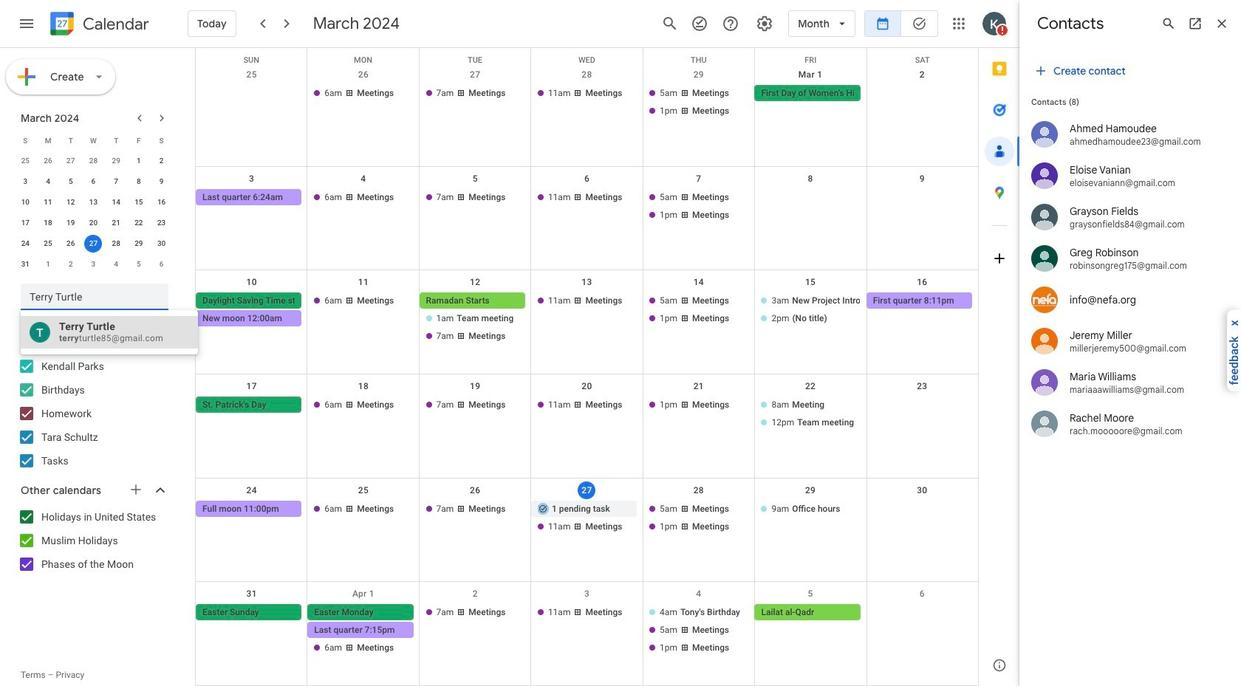 Task type: vqa. For each thing, say whether or not it's contained in the screenshot.
the bottom town
no



Task type: describe. For each thing, give the bounding box(es) containing it.
cell inside march 2024 grid
[[82, 234, 105, 254]]

Search for people text field
[[30, 284, 160, 310]]

1 element
[[130, 152, 148, 170]]

2 element
[[153, 152, 170, 170]]

other calendars list
[[3, 506, 183, 577]]

24 element
[[17, 235, 34, 253]]

23 element
[[153, 214, 170, 232]]

17 element
[[17, 214, 34, 232]]

heading inside calendar element
[[80, 15, 149, 33]]

26 element
[[62, 235, 80, 253]]

19 element
[[62, 214, 80, 232]]

6 element
[[85, 173, 102, 191]]

30 element
[[153, 235, 170, 253]]

13 element
[[85, 194, 102, 211]]

april 5 element
[[130, 256, 148, 274]]

22 element
[[130, 214, 148, 232]]

side panel section
[[979, 48, 1021, 687]]

28 element
[[107, 235, 125, 253]]

12 element
[[62, 194, 80, 211]]

calendar element
[[47, 9, 149, 41]]

add other calendars image
[[129, 483, 143, 497]]

april 3 element
[[85, 256, 102, 274]]

march 2024 grid
[[14, 130, 173, 275]]

5 element
[[62, 173, 80, 191]]

15 element
[[130, 194, 148, 211]]

14 element
[[107, 194, 125, 211]]

4 element
[[39, 173, 57, 191]]

april 6 element
[[153, 256, 170, 274]]

25 element
[[39, 235, 57, 253]]

april 1 element
[[39, 256, 57, 274]]

29 element
[[130, 235, 148, 253]]

april 4 element
[[107, 256, 125, 274]]



Task type: locate. For each thing, give the bounding box(es) containing it.
april 2 element
[[62, 256, 80, 274]]

february 25 element
[[17, 152, 34, 170]]

settings menu image
[[756, 15, 774, 33]]

27, today element
[[85, 235, 102, 253]]

20 element
[[85, 214, 102, 232]]

tab list
[[979, 48, 1021, 645]]

tab list inside side panel section
[[979, 48, 1021, 645]]

february 26 element
[[39, 152, 57, 170]]

main drawer image
[[18, 15, 35, 33]]

31 element
[[17, 256, 34, 274]]

my calendars list
[[3, 355, 183, 473]]

16 element
[[153, 194, 170, 211]]

cell
[[196, 85, 308, 120], [643, 85, 755, 120], [643, 189, 755, 224], [755, 189, 867, 224], [82, 234, 105, 254], [196, 293, 308, 346], [420, 293, 531, 346], [643, 293, 755, 346], [755, 293, 867, 346], [755, 397, 867, 432], [531, 501, 643, 536], [643, 501, 755, 536], [308, 605, 420, 658], [643, 605, 755, 658]]

18 element
[[39, 214, 57, 232]]

None search field
[[0, 278, 183, 310]]

row group
[[14, 151, 173, 275]]

10 element
[[17, 194, 34, 211]]

7 element
[[107, 173, 125, 191]]

11 element
[[39, 194, 57, 211]]

3 element
[[17, 173, 34, 191]]

8 element
[[130, 173, 148, 191]]

february 28 element
[[85, 152, 102, 170]]

grid
[[195, 48, 979, 687]]

heading
[[80, 15, 149, 33]]

row
[[196, 48, 979, 65], [196, 63, 979, 167], [14, 130, 173, 151], [14, 151, 173, 171], [196, 167, 979, 271], [14, 171, 173, 192], [14, 192, 173, 213], [14, 213, 173, 234], [14, 234, 173, 254], [14, 254, 173, 275], [196, 271, 979, 375], [196, 375, 979, 479], [196, 479, 979, 583], [196, 583, 979, 687]]

february 27 element
[[62, 152, 80, 170]]

9 element
[[153, 173, 170, 191]]

list box
[[21, 316, 198, 349]]

february 29 element
[[107, 152, 125, 170]]

21 element
[[107, 214, 125, 232]]



